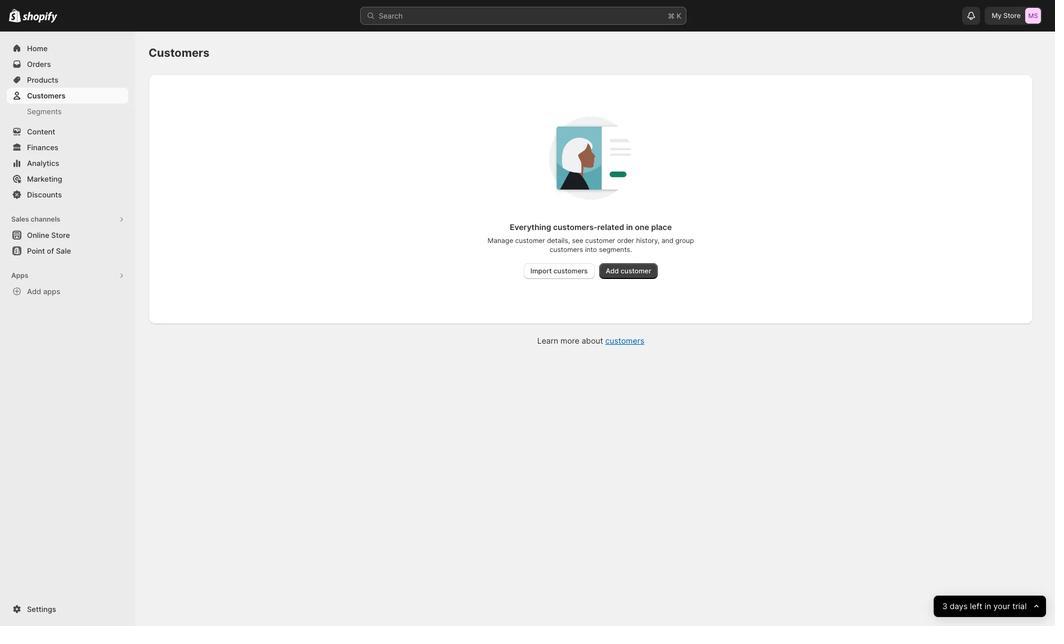 Task type: vqa. For each thing, say whether or not it's contained in the screenshot.
"Short sleeve t-shirt" Text Field at top
no



Task type: locate. For each thing, give the bounding box(es) containing it.
my
[[992, 11, 1002, 20]]

customer
[[515, 236, 545, 245], [585, 236, 615, 245], [621, 267, 651, 275]]

in inside dropdown button
[[985, 601, 991, 611]]

customers inside import customers button
[[554, 267, 588, 275]]

learn more about customers
[[537, 336, 644, 346]]

into
[[585, 245, 597, 254]]

3 days left in your trial button
[[934, 596, 1046, 617]]

import
[[530, 267, 552, 275]]

add apps button
[[7, 284, 128, 299]]

add left apps
[[27, 287, 41, 296]]

related
[[597, 222, 624, 232]]

segments link
[[7, 104, 128, 119]]

0 vertical spatial add
[[606, 267, 619, 275]]

online store
[[27, 231, 70, 240]]

of
[[47, 246, 54, 255]]

store
[[1003, 11, 1021, 20], [51, 231, 70, 240]]

customers
[[550, 245, 583, 254], [554, 267, 588, 275], [605, 336, 644, 346]]

search
[[379, 11, 403, 20]]

online store button
[[0, 227, 135, 243]]

settings link
[[7, 602, 128, 617]]

customers down into
[[554, 267, 588, 275]]

one
[[635, 222, 649, 232]]

content
[[27, 127, 55, 136]]

sale
[[56, 246, 71, 255]]

0 horizontal spatial shopify image
[[9, 9, 21, 23]]

marketing
[[27, 174, 62, 183]]

store right my
[[1003, 11, 1021, 20]]

0 vertical spatial in
[[626, 222, 633, 232]]

online store link
[[7, 227, 128, 243]]

in inside everything customers-related in one place manage customer details, see customer order history, and group customers into segments.
[[626, 222, 633, 232]]

2 horizontal spatial customer
[[621, 267, 651, 275]]

customers down details,
[[550, 245, 583, 254]]

about
[[582, 336, 603, 346]]

add inside add apps button
[[27, 287, 41, 296]]

discounts
[[27, 190, 62, 199]]

customer down everything
[[515, 236, 545, 245]]

store inside online store link
[[51, 231, 70, 240]]

analytics
[[27, 159, 59, 168]]

1 vertical spatial store
[[51, 231, 70, 240]]

content link
[[7, 124, 128, 140]]

point of sale button
[[0, 243, 135, 259]]

customers-
[[553, 222, 597, 232]]

manage
[[488, 236, 513, 245]]

add inside add customer link
[[606, 267, 619, 275]]

1 horizontal spatial customer
[[585, 236, 615, 245]]

0 horizontal spatial add
[[27, 287, 41, 296]]

customer up into
[[585, 236, 615, 245]]

store for online store
[[51, 231, 70, 240]]

add
[[606, 267, 619, 275], [27, 287, 41, 296]]

add customer
[[606, 267, 651, 275]]

details,
[[547, 236, 570, 245]]

customers
[[149, 46, 209, 60], [27, 91, 66, 100]]

apps
[[43, 287, 60, 296]]

1 horizontal spatial customers
[[149, 46, 209, 60]]

1 horizontal spatial add
[[606, 267, 619, 275]]

online
[[27, 231, 49, 240]]

1 vertical spatial customers
[[27, 91, 66, 100]]

0 horizontal spatial customers
[[27, 91, 66, 100]]

in left one
[[626, 222, 633, 232]]

0 horizontal spatial in
[[626, 222, 633, 232]]

days
[[950, 601, 968, 611]]

store up sale
[[51, 231, 70, 240]]

⌘ k
[[668, 11, 681, 20]]

group
[[675, 236, 694, 245]]

add down segments.
[[606, 267, 619, 275]]

⌘
[[668, 11, 675, 20]]

1 horizontal spatial store
[[1003, 11, 1021, 20]]

0 horizontal spatial store
[[51, 231, 70, 240]]

see
[[572, 236, 583, 245]]

1 horizontal spatial in
[[985, 601, 991, 611]]

finances
[[27, 143, 58, 152]]

customers right about
[[605, 336, 644, 346]]

everything
[[510, 222, 551, 232]]

home link
[[7, 41, 128, 56]]

1 vertical spatial add
[[27, 287, 41, 296]]

apps button
[[7, 268, 128, 284]]

my store
[[992, 11, 1021, 20]]

sales
[[11, 215, 29, 223]]

0 vertical spatial store
[[1003, 11, 1021, 20]]

customers link
[[7, 88, 128, 104]]

0 vertical spatial customers
[[550, 245, 583, 254]]

in
[[626, 222, 633, 232], [985, 601, 991, 611]]

1 vertical spatial in
[[985, 601, 991, 611]]

sales channels button
[[7, 212, 128, 227]]

in right left
[[985, 601, 991, 611]]

add customer link
[[599, 263, 658, 279]]

customer down segments.
[[621, 267, 651, 275]]

1 vertical spatial customers
[[554, 267, 588, 275]]

shopify image
[[9, 9, 21, 23], [23, 12, 58, 23]]

in for your
[[985, 601, 991, 611]]



Task type: describe. For each thing, give the bounding box(es) containing it.
point of sale link
[[7, 243, 128, 259]]

place
[[651, 222, 672, 232]]

channels
[[31, 215, 60, 223]]

everything customers-related in one place manage customer details, see customer order history, and group customers into segments.
[[488, 222, 694, 254]]

apps
[[11, 271, 28, 280]]

import customers button
[[524, 263, 595, 279]]

your
[[994, 601, 1010, 611]]

settings
[[27, 605, 56, 614]]

my store image
[[1025, 8, 1041, 24]]

learn
[[537, 336, 558, 346]]

products link
[[7, 72, 128, 88]]

left
[[970, 601, 983, 611]]

3
[[943, 601, 948, 611]]

marketing link
[[7, 171, 128, 187]]

history,
[[636, 236, 660, 245]]

home
[[27, 44, 48, 53]]

sales channels
[[11, 215, 60, 223]]

add apps
[[27, 287, 60, 296]]

discounts link
[[7, 187, 128, 203]]

k
[[677, 11, 681, 20]]

add for add customer
[[606, 267, 619, 275]]

order
[[617, 236, 634, 245]]

2 vertical spatial customers
[[605, 336, 644, 346]]

point of sale
[[27, 246, 71, 255]]

customers link
[[605, 336, 644, 346]]

store for my store
[[1003, 11, 1021, 20]]

trial
[[1013, 601, 1027, 611]]

segments.
[[599, 245, 632, 254]]

in for one
[[626, 222, 633, 232]]

add for add apps
[[27, 287, 41, 296]]

point
[[27, 246, 45, 255]]

customers inside everything customers-related in one place manage customer details, see customer order history, and group customers into segments.
[[550, 245, 583, 254]]

products
[[27, 75, 58, 84]]

3 days left in your trial
[[943, 601, 1027, 611]]

0 horizontal spatial customer
[[515, 236, 545, 245]]

segments
[[27, 107, 62, 116]]

analytics link
[[7, 155, 128, 171]]

and
[[662, 236, 674, 245]]

0 vertical spatial customers
[[149, 46, 209, 60]]

import customers
[[530, 267, 588, 275]]

1 horizontal spatial shopify image
[[23, 12, 58, 23]]

orders
[[27, 60, 51, 69]]

customer inside add customer link
[[621, 267, 651, 275]]

finances link
[[7, 140, 128, 155]]

more
[[560, 336, 579, 346]]

orders link
[[7, 56, 128, 72]]



